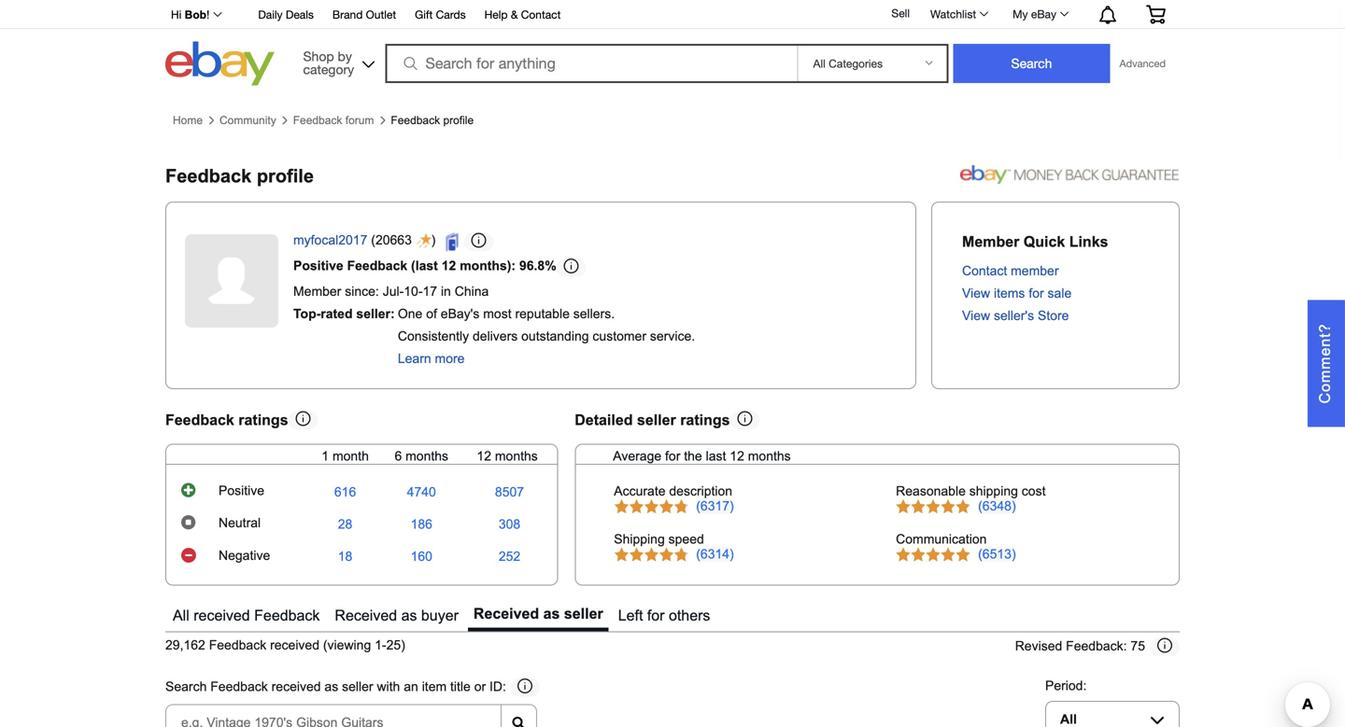 Task type: vqa. For each thing, say whether or not it's contained in the screenshot.
daily deals
yes



Task type: locate. For each thing, give the bounding box(es) containing it.
18
[[338, 550, 353, 564]]

as left the left
[[544, 606, 560, 623]]

ebay
[[1032, 7, 1057, 21]]

0 vertical spatial member
[[963, 234, 1020, 251]]

for inside button
[[647, 608, 665, 625]]

all
[[173, 608, 189, 625], [1061, 713, 1077, 728]]

seller up average
[[637, 412, 676, 429]]

as left buyer
[[401, 608, 417, 625]]

home link
[[173, 114, 203, 127]]

customer
[[593, 329, 647, 344]]

profile for feedback profile link
[[443, 114, 474, 127]]

view
[[963, 286, 991, 301], [963, 309, 991, 323]]

received for received as seller
[[474, 606, 539, 623]]

shipping
[[614, 533, 665, 547]]

all inside button
[[173, 608, 189, 625]]

bob
[[185, 8, 207, 21]]

1 horizontal spatial as
[[401, 608, 417, 625]]

0 horizontal spatial contact
[[521, 8, 561, 21]]

reasonable
[[896, 485, 966, 499]]

1 vertical spatial for
[[665, 450, 681, 464]]

contact up items
[[963, 264, 1008, 279]]

view left items
[[963, 286, 991, 301]]

1 vertical spatial all
[[1061, 713, 1077, 728]]

received down 252 button
[[474, 606, 539, 623]]

0 vertical spatial view
[[963, 286, 991, 301]]

member up contact member link
[[963, 234, 1020, 251]]

1 vertical spatial view
[[963, 309, 991, 323]]

1 month
[[322, 450, 369, 464]]

1 horizontal spatial contact
[[963, 264, 1008, 279]]

months right 6
[[406, 450, 449, 464]]

profile
[[443, 114, 474, 127], [257, 166, 314, 186]]

2 ratings from the left
[[680, 412, 730, 429]]

received inside button
[[194, 608, 250, 625]]

2 horizontal spatial months
[[748, 450, 791, 464]]

616 button
[[334, 486, 356, 501]]

cost
[[1022, 485, 1046, 499]]

6317 ratings received on accurate description. click to check average rating. element
[[696, 500, 734, 514]]

18 button
[[338, 550, 353, 565]]

seller left the left
[[564, 606, 603, 623]]

(
[[371, 233, 376, 248]]

2 horizontal spatial seller
[[637, 412, 676, 429]]

positive up neutral
[[219, 484, 264, 499]]

help
[[485, 8, 508, 21]]

positive
[[293, 259, 344, 273], [219, 484, 264, 499]]

0 horizontal spatial ratings
[[239, 412, 288, 429]]

member up the top-
[[293, 285, 341, 299]]

1 months from the left
[[406, 450, 449, 464]]

1 horizontal spatial for
[[665, 450, 681, 464]]

0 horizontal spatial for
[[647, 608, 665, 625]]

months for 6 months
[[406, 450, 449, 464]]

0 horizontal spatial months
[[406, 450, 449, 464]]

feedback profile for 'feedback profile page for myfocal2017' 'element' in the top of the page
[[165, 166, 314, 186]]

revised
[[1016, 640, 1063, 654]]

2 horizontal spatial for
[[1029, 286, 1044, 301]]

12 right 6 months
[[477, 450, 492, 464]]

Search for anything text field
[[388, 46, 794, 81]]

for left the
[[665, 450, 681, 464]]

0 horizontal spatial 12
[[442, 259, 456, 273]]

member inside the 'member since: jul-10-17 in china top-rated seller: one of ebay's most reputable sellers. consistently delivers outstanding customer service. learn more'
[[293, 285, 341, 299]]

all up 29,162
[[173, 608, 189, 625]]

None submit
[[954, 44, 1111, 83]]

0 vertical spatial feedback profile
[[391, 114, 474, 127]]

!
[[207, 8, 210, 21]]

my ebay
[[1013, 7, 1057, 21]]

1 vertical spatial member
[[293, 285, 341, 299]]

0 horizontal spatial feedback profile
[[165, 166, 314, 186]]

links
[[1070, 234, 1109, 251]]

feedback profile right forum on the top left of the page
[[391, 114, 474, 127]]

neutral
[[219, 516, 261, 531]]

all received feedback
[[173, 608, 320, 625]]

0 horizontal spatial all
[[173, 608, 189, 625]]

1 horizontal spatial profile
[[443, 114, 474, 127]]

months
[[406, 450, 449, 464], [495, 450, 538, 464], [748, 450, 791, 464]]

myfocal2017 link
[[293, 233, 368, 251]]

as for buyer
[[401, 608, 417, 625]]

received as buyer
[[335, 608, 459, 625]]

outstanding
[[522, 329, 589, 344]]

1 horizontal spatial received
[[474, 606, 539, 623]]

0 horizontal spatial seller
[[342, 680, 373, 695]]

160 button
[[411, 550, 433, 565]]

received left (viewing
[[270, 639, 320, 653]]

12 right last
[[730, 450, 745, 464]]

2 vertical spatial for
[[647, 608, 665, 625]]

0 horizontal spatial received
[[335, 608, 397, 625]]

)
[[431, 233, 439, 248]]

all inside popup button
[[1061, 713, 1077, 728]]

profile for 'feedback profile page for myfocal2017' 'element' in the top of the page
[[257, 166, 314, 186]]

(6348)
[[979, 500, 1016, 514]]

1 vertical spatial feedback profile
[[165, 166, 314, 186]]

0 vertical spatial all
[[173, 608, 189, 625]]

1 horizontal spatial seller
[[564, 606, 603, 623]]

feedback profile for feedback profile link
[[391, 114, 474, 127]]

id:
[[490, 680, 506, 695]]

contact member link
[[963, 264, 1059, 279]]

616
[[334, 486, 356, 500]]

1 horizontal spatial months
[[495, 450, 538, 464]]

1 vertical spatial contact
[[963, 264, 1008, 279]]

1 horizontal spatial feedback profile
[[391, 114, 474, 127]]

0 vertical spatial seller
[[637, 412, 676, 429]]

received for received as buyer
[[335, 608, 397, 625]]

1 vertical spatial received
[[270, 639, 320, 653]]

sell link
[[884, 7, 919, 20]]

shop
[[303, 49, 334, 64]]

1 vertical spatial seller
[[564, 606, 603, 623]]

(6317) button
[[696, 500, 734, 515]]

for down 'member'
[[1029, 286, 1044, 301]]

as up e.g. vintage 1970's gibson guitars text box at left bottom
[[325, 680, 338, 695]]

6
[[395, 450, 402, 464]]

received up 29,162
[[194, 608, 250, 625]]

all button
[[1046, 702, 1180, 728]]

12 down click to go to myfocal2017 ebay store image
[[442, 259, 456, 273]]

months):
[[460, 259, 516, 273]]

all for all received feedback
[[173, 608, 189, 625]]

received up 1-
[[335, 608, 397, 625]]

1 vertical spatial positive
[[219, 484, 264, 499]]

as for seller
[[544, 606, 560, 623]]

revised feedback: 75
[[1016, 640, 1146, 654]]

for inside contact member view items for sale view seller's store
[[1029, 286, 1044, 301]]

learn more link
[[398, 352, 465, 366]]

an
[[404, 680, 418, 695]]

months up 8507
[[495, 450, 538, 464]]

8507 button
[[495, 486, 524, 501]]

contact inside account navigation
[[521, 8, 561, 21]]

positive for positive
[[219, 484, 264, 499]]

of
[[426, 307, 437, 322]]

0 horizontal spatial positive
[[219, 484, 264, 499]]

1 horizontal spatial all
[[1061, 713, 1077, 728]]

accurate
[[614, 485, 666, 499]]

all for all
[[1061, 713, 1077, 728]]

item
[[422, 680, 447, 695]]

comment?
[[1317, 324, 1334, 404]]

for right the left
[[647, 608, 665, 625]]

all down the period:
[[1061, 713, 1077, 728]]

2 months from the left
[[495, 450, 538, 464]]

(6513) button
[[979, 548, 1016, 563]]

months right last
[[748, 450, 791, 464]]

0 vertical spatial profile
[[443, 114, 474, 127]]

search
[[165, 680, 207, 695]]

seller
[[637, 412, 676, 429], [564, 606, 603, 623], [342, 680, 373, 695]]

view left seller's
[[963, 309, 991, 323]]

speed
[[669, 533, 704, 547]]

shop by category banner
[[161, 0, 1180, 91]]

0 horizontal spatial as
[[325, 680, 338, 695]]

jul-
[[383, 285, 404, 299]]

advanced
[[1120, 57, 1166, 70]]

comment? link
[[1308, 300, 1346, 428]]

contact right &
[[521, 8, 561, 21]]

sellers.
[[574, 307, 615, 322]]

as
[[544, 606, 560, 623], [401, 608, 417, 625], [325, 680, 338, 695]]

received
[[194, 608, 250, 625], [270, 639, 320, 653], [272, 680, 321, 695]]

seller left the with
[[342, 680, 373, 695]]

1 vertical spatial profile
[[257, 166, 314, 186]]

member for member since: jul-10-17 in china top-rated seller: one of ebay's most reputable sellers. consistently delivers outstanding customer service. learn more
[[293, 285, 341, 299]]

delivers
[[473, 329, 518, 344]]

8507
[[495, 486, 524, 500]]

left for others
[[618, 608, 711, 625]]

0 vertical spatial received
[[194, 608, 250, 625]]

2 horizontal spatial as
[[544, 606, 560, 623]]

0 horizontal spatial profile
[[257, 166, 314, 186]]

help & contact link
[[485, 5, 561, 26]]

0 vertical spatial contact
[[521, 8, 561, 21]]

search feedback received as seller with an item title or id:
[[165, 680, 506, 695]]

3 months from the left
[[748, 450, 791, 464]]

1 horizontal spatial member
[[963, 234, 1020, 251]]

rated
[[321, 307, 353, 322]]

0 vertical spatial for
[[1029, 286, 1044, 301]]

positive down 'myfocal2017' link at the top of page
[[293, 259, 344, 273]]

member since: jul-10-17 in china top-rated seller: one of ebay's most reputable sellers. consistently delivers outstanding customer service. learn more
[[293, 285, 695, 366]]

one
[[398, 307, 423, 322]]

0 horizontal spatial member
[[293, 285, 341, 299]]

feedback profile down community link
[[165, 166, 314, 186]]

1 horizontal spatial positive
[[293, 259, 344, 273]]

&
[[511, 8, 518, 21]]

received for search
[[272, 680, 321, 695]]

member for member quick links
[[963, 234, 1020, 251]]

received for 29,162
[[270, 639, 320, 653]]

received
[[474, 606, 539, 623], [335, 608, 397, 625]]

community link
[[220, 114, 276, 127]]

1 horizontal spatial ratings
[[680, 412, 730, 429]]

12
[[442, 259, 456, 273], [477, 450, 492, 464], [730, 450, 745, 464]]

or
[[474, 680, 486, 695]]

29,162
[[165, 639, 205, 653]]

2 view from the top
[[963, 309, 991, 323]]

title
[[450, 680, 471, 695]]

0 vertical spatial positive
[[293, 259, 344, 273]]

(6513)
[[979, 548, 1016, 562]]

2 vertical spatial received
[[272, 680, 321, 695]]

17
[[423, 285, 437, 299]]

help & contact
[[485, 8, 561, 21]]

received down 29,162 feedback received (viewing 1-25)
[[272, 680, 321, 695]]

communication
[[896, 533, 987, 547]]



Task type: describe. For each thing, give the bounding box(es) containing it.
community
[[220, 114, 276, 127]]

seller:
[[356, 307, 395, 322]]

period:
[[1046, 680, 1087, 694]]

gift cards
[[415, 8, 466, 21]]

brand outlet link
[[333, 5, 396, 26]]

1
[[322, 450, 329, 464]]

1 ratings from the left
[[239, 412, 288, 429]]

received as seller button
[[468, 601, 609, 632]]

view items for sale link
[[963, 286, 1072, 301]]

shipping
[[970, 485, 1019, 499]]

feedback ratings
[[165, 412, 288, 429]]

seller's
[[994, 309, 1035, 323]]

more
[[435, 352, 465, 366]]

items
[[994, 286, 1026, 301]]

my
[[1013, 7, 1028, 21]]

all received feedback button
[[167, 601, 326, 632]]

feedback inside button
[[254, 608, 320, 625]]

12 months
[[477, 450, 538, 464]]

category
[[303, 62, 354, 77]]

left
[[618, 608, 643, 625]]

feedback:
[[1066, 640, 1128, 654]]

none submit inside "shop by category" banner
[[954, 44, 1111, 83]]

received as seller
[[474, 606, 603, 623]]

select the feedback time period you want to see element
[[1046, 680, 1087, 694]]

detailed
[[575, 412, 633, 429]]

1 horizontal spatial 12
[[477, 450, 492, 464]]

accurate description
[[614, 485, 733, 499]]

month
[[333, 450, 369, 464]]

outlet
[[366, 8, 396, 21]]

myfocal2017 ( 20663
[[293, 233, 412, 248]]

29,162 feedback received (viewing 1-25)
[[165, 639, 405, 653]]

china
[[455, 285, 489, 299]]

seller inside button
[[564, 606, 603, 623]]

hi bob !
[[171, 8, 210, 21]]

ebay money back guarantee policy image
[[961, 162, 1180, 184]]

sell
[[892, 7, 910, 20]]

(6314) button
[[696, 548, 734, 563]]

2 horizontal spatial 12
[[730, 450, 745, 464]]

buyer
[[421, 608, 459, 625]]

for for average for the last 12 months
[[665, 450, 681, 464]]

store
[[1038, 309, 1070, 323]]

1-
[[375, 639, 386, 653]]

6 months
[[395, 450, 449, 464]]

sale
[[1048, 286, 1072, 301]]

member quick links
[[963, 234, 1109, 251]]

average
[[613, 450, 662, 464]]

ebay's
[[441, 307, 480, 322]]

feedback profile main content
[[165, 106, 1346, 728]]

for for left for others
[[647, 608, 665, 625]]

since:
[[345, 285, 379, 299]]

feedback score is 20663 element
[[376, 233, 412, 251]]

advanced link
[[1111, 45, 1176, 82]]

by
[[338, 49, 352, 64]]

186
[[411, 518, 433, 532]]

1 view from the top
[[963, 286, 991, 301]]

home
[[173, 114, 203, 127]]

(6348) button
[[979, 500, 1016, 515]]

feedback profile page for myfocal2017 element
[[165, 166, 314, 186]]

left for others button
[[613, 601, 716, 632]]

cards
[[436, 8, 466, 21]]

6348 ratings received on reasonable shipping cost. click to check average rating. element
[[979, 500, 1016, 514]]

shipping speed
[[614, 533, 704, 547]]

gift
[[415, 8, 433, 21]]

most
[[483, 307, 512, 322]]

watchlist
[[931, 7, 977, 21]]

description
[[669, 485, 733, 499]]

reputable
[[515, 307, 570, 322]]

4740 button
[[407, 486, 436, 501]]

10-
[[404, 285, 423, 299]]

gift cards link
[[415, 5, 466, 26]]

25)
[[386, 639, 405, 653]]

160
[[411, 550, 433, 564]]

(6314)
[[696, 548, 734, 562]]

contact member view items for sale view seller's store
[[963, 264, 1072, 323]]

detailed seller ratings
[[575, 412, 730, 429]]

96.8%
[[520, 259, 557, 273]]

click to go to myfocal2017 ebay store image
[[445, 233, 464, 252]]

186 button
[[411, 518, 433, 533]]

shop by category button
[[295, 42, 379, 82]]

last
[[706, 450, 726, 464]]

my ebay link
[[1003, 3, 1077, 25]]

your shopping cart image
[[1146, 5, 1167, 24]]

received as buyer button
[[329, 601, 464, 632]]

positive for positive feedback (last 12 months): 96.8%
[[293, 259, 344, 273]]

daily
[[258, 8, 283, 21]]

28
[[338, 518, 353, 532]]

learn
[[398, 352, 431, 366]]

watchlist link
[[920, 3, 997, 25]]

months for 12 months
[[495, 450, 538, 464]]

account navigation
[[161, 0, 1180, 29]]

feedback forum
[[293, 114, 374, 127]]

6314 ratings received on shipping speed. click to check average rating. element
[[696, 548, 734, 562]]

contact inside contact member view items for sale view seller's store
[[963, 264, 1008, 279]]

e.g. Vintage 1970's Gibson Guitars text field
[[165, 705, 502, 728]]

user profile for myfocal2017 image
[[185, 235, 278, 328]]

daily deals
[[258, 8, 314, 21]]

in
[[441, 285, 451, 299]]

shop by category
[[303, 49, 354, 77]]

6513 ratings received on communication. click to check average rating. element
[[979, 548, 1016, 562]]

with
[[377, 680, 400, 695]]

2 vertical spatial seller
[[342, 680, 373, 695]]

member
[[1011, 264, 1059, 279]]

308 button
[[499, 518, 521, 533]]



